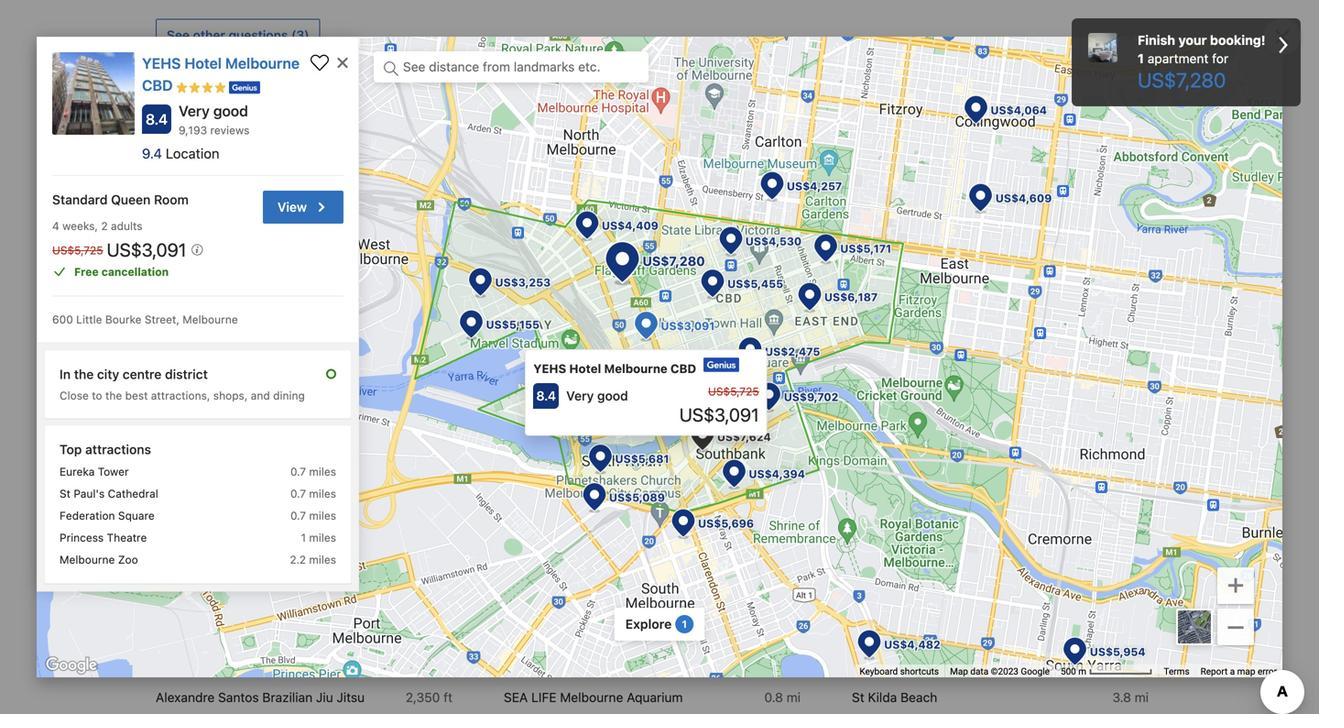 Task type: locate. For each thing, give the bounding box(es) containing it.
see inside "button"
[[167, 27, 190, 42]]

us$3,091 us$7,624
[[661, 320, 772, 443]]

_ link
[[1218, 597, 1255, 645]]

park for what's
[[195, 657, 222, 672]]

dining
[[273, 389, 305, 402]]

rental
[[489, 279, 523, 294]]

0 vertical spatial 2
[[620, 142, 627, 158]]

1 vertical spatial property
[[156, 309, 218, 327]]

as
[[706, 261, 721, 276]]

miles for federation square
[[309, 509, 336, 522]]

finishes,
[[218, 374, 267, 389]]

property for property information
[[156, 309, 218, 327]]

st left kilda
[[852, 690, 865, 705]]

top attractions up tower
[[60, 442, 151, 457]]

us$5,725 up free
[[52, 244, 103, 257]]

and
[[558, 261, 580, 276], [352, 338, 374, 353], [192, 356, 214, 371], [736, 356, 758, 371], [156, 374, 178, 389], [396, 374, 418, 389], [251, 389, 270, 402]]

stone
[[181, 374, 214, 389]]

1 right explore
[[682, 618, 687, 630]]

0 vertical spatial for
[[1213, 51, 1229, 66]]

decor,
[[1046, 338, 1083, 353]]

us$7,280 down finish
[[1138, 68, 1227, 92]]

1 vertical spatial in
[[942, 581, 955, 598]]

to right close
[[92, 389, 102, 402]]

us$3,091 for us$3,091 us$7,624
[[661, 320, 715, 332]]

ft for 1,650 ft
[[444, 657, 453, 672]]

melbourne down immigration museum
[[528, 657, 592, 672]]

1 horizontal spatial properties
[[631, 142, 692, 158]]

properties down score:
[[394, 178, 455, 194]]

old melbourne gaol
[[504, 657, 622, 672]]

information up timeless
[[222, 309, 304, 327]]

1 vertical spatial beach
[[926, 657, 962, 672]]

0.7 mi for old melbourne gaol
[[766, 657, 801, 672]]

us$5,681
[[615, 452, 670, 465]]

hotel up '4 out of 5' image
[[185, 55, 222, 72]]

very for very good 9,193 reviews
[[179, 102, 210, 120]]

2 miles from the top
[[309, 487, 336, 500]]

1 horizontal spatial short
[[507, 114, 564, 139]]

1 vertical spatial see
[[1063, 506, 1086, 521]]

yehs hotel melbourne cbd up very good
[[534, 362, 697, 375]]

scored  8.4 element
[[142, 104, 171, 134], [534, 383, 559, 409]]

1 vertical spatial your
[[345, 261, 371, 276]]

filled
[[364, 374, 393, 389]]

rated element
[[166, 145, 220, 161]]

1 horizontal spatial with
[[970, 338, 994, 353]]

1 vertical spatial information
[[222, 309, 304, 327]]

See distance from landmarks etc. search field
[[374, 51, 649, 82]]

2 left managed
[[324, 178, 332, 194]]

company
[[295, 142, 351, 158], [156, 232, 223, 250]]

us$5,455
[[728, 277, 784, 290]]

warm
[[156, 356, 188, 371]]

0 horizontal spatial yehs
[[142, 55, 181, 72]]

0 horizontal spatial see
[[167, 27, 190, 42]]

location
[[166, 145, 220, 161]]

0 horizontal spatial samma
[[229, 261, 273, 276]]

city down landscapes
[[473, 356, 495, 371]]

us$7,280
[[1138, 68, 1227, 92], [643, 254, 705, 269]]

properties
[[631, 142, 692, 158], [394, 178, 455, 194]]

park down the us$4,482
[[896, 657, 922, 672]]

0 vertical spatial in
[[634, 261, 644, 276]]

23
[[521, 142, 537, 158]]

1 horizontal spatial top attractions
[[530, 581, 637, 598]]

brazilian
[[262, 690, 313, 705]]

your right finish
[[1179, 33, 1208, 48]]

experience
[[156, 338, 221, 353]]

1 vertical spatial reviews
[[540, 142, 585, 158]]

the up the filled
[[380, 356, 399, 371]]

very inside very good 9,193 reviews
[[179, 102, 210, 120]]

1 vertical spatial us$7,280
[[643, 254, 705, 269]]

us$7,280 inside finish your booking! 1 apartment for us$7,280
[[1138, 68, 1227, 92]]

0 horizontal spatial top attractions
[[60, 442, 151, 457]]

2 vertical spatial beach
[[901, 690, 938, 705]]

us$2,475
[[765, 345, 821, 358]]

with left over
[[1089, 261, 1114, 276]]

properties up us$4,409
[[631, 142, 692, 158]]

1 up 2.2
[[301, 531, 306, 544]]

0.7 for eureka tower
[[291, 465, 306, 478]]

languages spoken
[[156, 423, 289, 440]]

3 0.7 miles from the top
[[291, 509, 336, 522]]

1 horizontal spatial 2
[[324, 178, 332, 194]]

paul's
[[74, 487, 105, 500]]

0 vertical spatial us$7,280
[[1138, 68, 1227, 92]]

for inside experience timeless architecture and distinctive landscapes at our 3-bedroom luxury apartment. step into an inviting living area adorned with tasteful decor, offering a warm and relaxing atmosphere. enjoy the sensational city skyline views from the impressive lobby and rooftop terrace.  the apartment boasts high ceilings, timber floors, and stone finishes, creating a light-filled and generously proportioned space. the well-equipped kitchen with modern appliances is a culinary haven, while the private balcony provides a serene spot for your morning coffee or evening drinks.
[[343, 393, 360, 408]]

life
[[532, 690, 557, 705]]

in
[[634, 261, 644, 276], [942, 581, 955, 598]]

managed
[[336, 178, 390, 194]]

properties inside managed by samma short stays company review score: 8.8 based on 23 reviews from 2 properties
[[631, 142, 692, 158]]

see
[[167, 27, 190, 42], [1063, 506, 1086, 521]]

0 vertical spatial company
[[295, 142, 351, 158]]

us$5,725 for us$5,725 us$3,091
[[709, 385, 760, 398]]

attractions up museum
[[559, 581, 637, 598]]

samma inside managed by samma short stays company review score: 8.8 based on 23 reviews from 2 properties
[[425, 114, 503, 139]]

map region
[[37, 37, 1283, 677]]

attractions inside map view dialog
[[85, 442, 151, 457]]

unparalleled
[[443, 261, 515, 276]]

short for stays
[[507, 114, 564, 139]]

yehs
[[142, 55, 181, 72], [534, 362, 567, 375]]

ft right 1,650
[[444, 657, 453, 672]]

500 m button
[[1056, 665, 1159, 678]]

see availability
[[1063, 506, 1153, 521]]

0 vertical spatial properties
[[631, 142, 692, 158]]

1 for 1 miles
[[301, 531, 306, 544]]

on
[[503, 142, 518, 158]]

1 horizontal spatial very
[[567, 388, 594, 403]]

top up immigration
[[530, 581, 556, 598]]

1 horizontal spatial to
[[214, 261, 226, 276]]

2 park from the left
[[896, 657, 922, 672]]

us$4,394
[[749, 467, 806, 480]]

0 vertical spatial with
[[1089, 261, 1114, 276]]

1 vertical spatial very
[[567, 388, 594, 403]]

0 vertical spatial ft
[[444, 624, 453, 639]]

property up experience
[[156, 309, 218, 327]]

miles for st paul's cathedral
[[309, 487, 336, 500]]

1 vertical spatial for
[[343, 393, 360, 408]]

1 ft from the top
[[444, 624, 453, 639]]

yehs up '4 out of 5' image
[[142, 55, 181, 72]]

0.7 mi
[[766, 624, 801, 639], [766, 657, 801, 672]]

2 ft from the top
[[444, 657, 453, 672]]

1 horizontal spatial see
[[1063, 506, 1086, 521]]

miles for eureka tower
[[309, 465, 336, 478]]

for down booking!
[[1213, 51, 1229, 66]]

top up eureka
[[60, 442, 82, 457]]

1 horizontal spatial hotel
[[570, 362, 602, 375]]

cbd down apartment.
[[671, 362, 697, 375]]

short up 23
[[507, 114, 564, 139]]

1 horizontal spatial attractions
[[559, 581, 637, 598]]

and down step
[[736, 356, 758, 371]]

melbourne
[[225, 55, 300, 72], [183, 313, 238, 326], [605, 362, 668, 375], [60, 553, 115, 566], [528, 657, 592, 672], [560, 690, 624, 705]]

short inside managed by samma short stays company review score: 8.8 based on 23 reviews from 2 properties
[[507, 114, 564, 139]]

beach for middle park beach
[[926, 657, 962, 672]]

1 horizontal spatial company
[[295, 142, 351, 158]]

under
[[822, 261, 856, 276]]

0 vertical spatial hotel
[[185, 55, 222, 72]]

0 vertical spatial top attractions
[[60, 442, 151, 457]]

8.4 for _
[[537, 388, 556, 403]]

4
[[52, 220, 59, 232]]

2 0.7 mi from the top
[[766, 657, 801, 672]]

1 vertical spatial apartment
[[884, 356, 945, 371]]

0 vertical spatial yehs
[[142, 55, 181, 72]]

2.5
[[1113, 624, 1132, 639]]

us$3,091 up us$7,624
[[680, 404, 760, 425]]

4 miles from the top
[[309, 531, 336, 544]]

park
[[195, 657, 222, 672], [896, 657, 922, 672]]

1 horizontal spatial city
[[473, 356, 495, 371]]

a left map
[[1231, 666, 1236, 677]]

1 vertical spatial top
[[530, 581, 556, 598]]

0 vertical spatial short
[[507, 114, 564, 139]]

yehs hotel melbourne cbd down other
[[142, 55, 300, 94]]

your inside finish your booking! 1 apartment for us$7,280
[[1179, 33, 1208, 48]]

0 vertical spatial us$3,091
[[107, 239, 191, 260]]

beaches in the neighbourhood
[[878, 581, 1094, 598]]

with down rooftop
[[774, 374, 799, 389]]

and left dining
[[251, 389, 270, 402]]

us$3,091 up apartment.
[[661, 320, 715, 332]]

0 horizontal spatial very
[[179, 102, 210, 120]]

park down flagstaff gardens
[[195, 657, 222, 672]]

8.4 up scored  9.4 element
[[146, 110, 168, 128]]

ft right 2,350
[[444, 690, 453, 705]]

us$3,091 up "cancellation" at the top of page
[[107, 239, 191, 260]]

1 vertical spatial top attractions
[[530, 581, 637, 598]]

0 vertical spatial 0.7 miles
[[291, 465, 336, 478]]

zoo
[[118, 553, 138, 566]]

cathedral
[[108, 487, 158, 500]]

a right is
[[932, 374, 939, 389]]

from down bedroom
[[579, 356, 607, 371]]

st left paul's
[[60, 487, 71, 500]]

0 vertical spatial property
[[991, 261, 1042, 276]]

0 vertical spatial apartment
[[1148, 51, 1209, 66]]

1 vertical spatial yehs
[[534, 362, 567, 375]]

2 down stays
[[620, 142, 627, 158]]

scored  8.4 element for _
[[534, 383, 559, 409]]

standard queen room
[[52, 192, 189, 207]]

in up other.
[[634, 261, 644, 276]]

0.7 for immigration museum
[[766, 624, 784, 639]]

terms link
[[1165, 666, 1190, 677]]

scored  8.4 element up scored  9.4 element
[[142, 104, 171, 134]]

1 horizontal spatial scored  8.4 element
[[534, 383, 559, 409]]

melbourne down luxury
[[605, 362, 668, 375]]

beach up middle park beach
[[916, 624, 953, 639]]

google image
[[41, 654, 102, 677]]

4 out of 5 image
[[176, 82, 226, 93]]

3.8 mi
[[1113, 690, 1149, 705]]

see left 'availability'
[[1063, 506, 1086, 521]]

property left group,
[[991, 261, 1042, 276]]

from inside experience timeless architecture and distinctive landscapes at our 3-bedroom luxury apartment. step into an inviting living area adorned with tasteful decor, offering a warm and relaxing atmosphere. enjoy the sensational city skyline views from the impressive lobby and rooftop terrace.  the apartment boasts high ceilings, timber floors, and stone finishes, creating a light-filled and generously proportioned space. the well-equipped kitchen with modern appliances is a culinary haven, while the private balcony provides a serene spot for your morning coffee or evening drinks.
[[579, 356, 607, 371]]

the left the best
[[105, 389, 122, 402]]

to up vacation
[[427, 261, 439, 276]]

and up experience
[[558, 261, 580, 276]]

reviews right 23
[[540, 142, 585, 158]]

park for beaches
[[896, 657, 922, 672]]

see left other
[[167, 27, 190, 42]]

0.7 miles for st paul's cathedral
[[291, 487, 336, 500]]

creating
[[271, 374, 319, 389]]

0 horizontal spatial apartment
[[884, 356, 945, 371]]

scored  9.4 element
[[142, 145, 166, 161]]

1 horizontal spatial the
[[858, 356, 881, 371]]

appliances
[[852, 374, 915, 389]]

city inside in the city centre district close to the best attractions, shops, and dining
[[97, 366, 119, 382]]

2 0.7 miles from the top
[[291, 487, 336, 500]]

good for very good
[[598, 388, 629, 403]]

information
[[227, 232, 309, 250], [222, 309, 304, 327]]

0 vertical spatial from
[[589, 142, 616, 158]]

good inside very good 9,193 reviews
[[213, 102, 248, 120]]

company up welcome
[[156, 232, 223, 250]]

1 horizontal spatial cbd
[[671, 362, 697, 375]]

0 horizontal spatial in
[[634, 261, 644, 276]]

timeless
[[225, 338, 274, 353]]

floors,
[[1115, 356, 1152, 371]]

1 horizontal spatial apartment
[[1148, 51, 1209, 66]]

0 horizontal spatial 1
[[301, 531, 306, 544]]

0 vertical spatial us$5,725
[[52, 244, 103, 257]]

0 vertical spatial cbd
[[142, 77, 173, 94]]

5 miles from the top
[[309, 553, 336, 566]]

1 miles from the top
[[309, 465, 336, 478]]

1 park from the left
[[195, 657, 222, 672]]

us$5,954
[[1091, 645, 1146, 658]]

1 horizontal spatial park
[[896, 657, 922, 672]]

0 horizontal spatial for
[[343, 393, 360, 408]]

2 vertical spatial ft
[[444, 690, 453, 705]]

information down view
[[227, 232, 309, 250]]

your inside welcome to samma short stay, your gateway to unparalleled luxury and comfort in australia! as a proud venture under the renowned samma property group, with over 25 years of construction expertise, we bring you a vacation rental experience like no other.
[[345, 261, 371, 276]]

culinary
[[942, 374, 989, 389]]

0 vertical spatial good
[[213, 102, 248, 120]]

hotel inside yehs hotel melbourne cbd
[[185, 55, 222, 72]]

2 left adults
[[101, 220, 108, 232]]

0 horizontal spatial to
[[92, 389, 102, 402]]

1
[[1138, 51, 1145, 66], [301, 531, 306, 544], [682, 618, 687, 630]]

1 horizontal spatial samma
[[425, 114, 503, 139]]

us$5,089
[[609, 491, 665, 504]]

very down views
[[567, 388, 594, 403]]

reviews right 9,193
[[210, 124, 250, 137]]

district
[[165, 366, 208, 382]]

yehs down 3-
[[534, 362, 567, 375]]

hotel down bedroom
[[570, 362, 602, 375]]

gaol
[[595, 657, 622, 672]]

your down the filled
[[363, 393, 389, 408]]

st for st paul's cathedral
[[60, 487, 71, 500]]

2.2
[[290, 553, 306, 566]]

data
[[971, 666, 989, 677]]

property inside welcome to samma short stay, your gateway to unparalleled luxury and comfort in australia! as a proud venture under the renowned samma property group, with over 25 years of construction expertise, we bring you a vacation rental experience like no other.
[[991, 261, 1042, 276]]

from down stays
[[589, 142, 616, 158]]

0.7 miles for federation square
[[291, 509, 336, 522]]

melbourne down 'questions'
[[225, 55, 300, 72]]

short inside welcome to samma short stay, your gateway to unparalleled luxury and comfort in australia! as a proud venture under the renowned samma property group, with over 25 years of construction expertise, we bring you a vacation rental experience like no other.
[[277, 261, 309, 276]]

by
[[395, 114, 421, 139]]

living
[[853, 338, 884, 353]]

0 horizontal spatial st
[[60, 487, 71, 500]]

9.4 location
[[142, 145, 220, 161]]

1 horizontal spatial us$7,280
[[1138, 68, 1227, 92]]

3 miles from the top
[[309, 509, 336, 522]]

0 horizontal spatial short
[[277, 261, 309, 276]]

very up 9,193
[[179, 102, 210, 120]]

1 vertical spatial short
[[277, 261, 309, 276]]

apartment down finish
[[1148, 51, 1209, 66]]

us$5,725 for us$5,725
[[52, 244, 103, 257]]

the left the well-
[[613, 374, 636, 389]]

cbd left '4 out of 5' image
[[142, 77, 173, 94]]

1 horizontal spatial 1
[[682, 618, 687, 630]]

generously
[[422, 374, 487, 389]]

0.7
[[291, 465, 306, 478], [291, 487, 306, 500], [291, 509, 306, 522], [766, 624, 784, 639], [766, 657, 784, 672]]

3 ft from the top
[[444, 690, 453, 705]]

0 vertical spatial information
[[227, 232, 309, 250]]

1 horizontal spatial st
[[852, 690, 865, 705]]

sea
[[504, 690, 528, 705]]

samma right renowned
[[944, 261, 988, 276]]

miles for melbourne zoo
[[309, 553, 336, 566]]

beach left data
[[926, 657, 962, 672]]

your up we
[[345, 261, 371, 276]]

0 horizontal spatial scored  8.4 element
[[142, 104, 171, 134]]

us$3,091 inside us$3,091 us$7,624
[[661, 320, 715, 332]]

over
[[1118, 261, 1143, 276]]

city
[[473, 356, 495, 371], [97, 366, 119, 382]]

0 vertical spatial 1
[[1138, 51, 1145, 66]]

2 vertical spatial your
[[363, 393, 389, 408]]

1 vertical spatial the
[[613, 374, 636, 389]]

to down company information
[[214, 261, 226, 276]]

like
[[595, 279, 615, 294]]

australia!
[[647, 261, 703, 276]]

we
[[346, 279, 363, 294]]

and down warm
[[156, 374, 178, 389]]

2 horizontal spatial 2
[[620, 142, 627, 158]]

1 vertical spatial 0.7 miles
[[291, 487, 336, 500]]

1 0.7 mi from the top
[[766, 624, 801, 639]]

1 horizontal spatial in
[[942, 581, 955, 598]]

close info window image
[[335, 54, 351, 71]]

2 horizontal spatial 1
[[1138, 51, 1145, 66]]

princess theatre
[[60, 531, 147, 544]]

0 vertical spatial top
[[60, 442, 82, 457]]

2 horizontal spatial to
[[427, 261, 439, 276]]

beach down shortcuts
[[901, 690, 938, 705]]

the down luxury
[[610, 356, 630, 371]]

0 horizontal spatial good
[[213, 102, 248, 120]]

st inside map view dialog
[[60, 487, 71, 500]]

1 vertical spatial 8.4
[[537, 388, 556, 403]]

1 vertical spatial company
[[156, 232, 223, 250]]

the down living
[[858, 356, 881, 371]]

reviews
[[210, 124, 250, 137], [540, 142, 585, 158]]

to inside in the city centre district close to the best attractions, shops, and dining
[[92, 389, 102, 402]]

based
[[463, 142, 500, 158]]

1 vertical spatial from
[[579, 356, 607, 371]]

balcony
[[156, 393, 202, 408]]

sandridge
[[852, 624, 913, 639]]

alexandre
[[156, 690, 215, 705]]

in right the beaches
[[942, 581, 955, 598]]

other.
[[636, 279, 671, 294]]

1 vertical spatial st
[[852, 690, 865, 705]]

what's nearby
[[181, 581, 285, 598]]

us$5,725 inside us$5,725 us$3,091
[[709, 385, 760, 398]]

0 vertical spatial 8.4
[[146, 110, 168, 128]]

review
[[355, 142, 393, 158]]

us$7,280 up other.
[[643, 254, 705, 269]]

the down us$5,171
[[859, 261, 878, 276]]

mi for sea life melbourne aquarium
[[787, 690, 801, 705]]

0 horizontal spatial cbd
[[142, 77, 173, 94]]

1 vertical spatial scored  8.4 element
[[534, 383, 559, 409]]

skyline
[[498, 356, 539, 371]]

top attractions up immigration museum
[[530, 581, 637, 598]]

property information
[[156, 309, 304, 327]]

2.5 mi
[[1113, 624, 1149, 639]]

mi for old melbourne gaol
[[787, 657, 801, 672]]

ft for 2,350 ft
[[444, 690, 453, 705]]

attractions up tower
[[85, 442, 151, 457]]

property right the square
[[156, 499, 245, 525]]

city inside experience timeless architecture and distinctive landscapes at our 3-bedroom luxury apartment. step into an inviting living area adorned with tasteful decor, offering a warm and relaxing atmosphere. enjoy the sensational city skyline views from the impressive lobby and rooftop terrace.  the apartment boasts high ceilings, timber floors, and stone finishes, creating a light-filled and generously proportioned space. the well-equipped kitchen with modern appliances is a culinary haven, while the private balcony provides a serene spot for your morning coffee or evening drinks.
[[473, 356, 495, 371]]

mi for immigration museum
[[787, 624, 801, 639]]

0.7 miles
[[291, 465, 336, 478], [291, 487, 336, 500], [291, 509, 336, 522]]

us$5,725 down lobby
[[709, 385, 760, 398]]

city left centre
[[97, 366, 119, 382]]

1 vertical spatial ft
[[444, 657, 453, 672]]

1 horizontal spatial top
[[530, 581, 556, 598]]

see inside button
[[1063, 506, 1086, 521]]

company down "managed"
[[295, 142, 351, 158]]

a left dining
[[260, 393, 267, 408]]

2.9
[[1113, 657, 1132, 672]]

1 0.7 miles from the top
[[291, 465, 336, 478]]

8.4 down views
[[537, 388, 556, 403]]

0 horizontal spatial 2
[[101, 220, 108, 232]]

2 vertical spatial 1
[[682, 618, 687, 630]]

2.2 miles
[[290, 553, 336, 566]]

short up expertise,
[[277, 261, 309, 276]]

evening
[[502, 393, 548, 408]]

provides
[[206, 393, 256, 408]]

_
[[1229, 597, 1244, 632]]

with up boasts
[[970, 338, 994, 353]]

managed by samma short stays company review score: 8.8 based on 23 reviews from 2 properties
[[295, 114, 692, 158]]

1 down finish
[[1138, 51, 1145, 66]]



Task type: vqa. For each thing, say whether or not it's contained in the screenshot.


Task type: describe. For each thing, give the bounding box(es) containing it.
0.7 for old melbourne gaol
[[766, 657, 784, 672]]

languages
[[156, 423, 234, 440]]

2 vertical spatial with
[[774, 374, 799, 389]]

the down timber
[[1068, 374, 1088, 389]]

melbourne down princess
[[60, 553, 115, 566]]

2 inside map view dialog
[[101, 220, 108, 232]]

square
[[118, 509, 155, 522]]

federation
[[60, 509, 115, 522]]

attractions,
[[151, 389, 210, 402]]

theatre
[[107, 531, 147, 544]]

from inside managed by samma short stays company review score: 8.8 based on 23 reviews from 2 properties
[[589, 142, 616, 158]]

keyboard shortcuts button
[[860, 665, 940, 678]]

see for see availability
[[1063, 506, 1086, 521]]

rightchevron image
[[1280, 31, 1289, 59]]

short for stay,
[[277, 261, 309, 276]]

a inside dialog
[[1231, 666, 1236, 677]]

us$7,280 inside map view dialog
[[643, 254, 705, 269]]

0.7 for federation square
[[291, 509, 306, 522]]

shortcuts
[[901, 666, 940, 677]]

top attractions inside map view dialog
[[60, 442, 151, 457]]

samma for by
[[425, 114, 503, 139]]

0.7 mi for immigration museum
[[766, 624, 801, 639]]

see other questions (3)
[[167, 27, 310, 42]]

cbd inside yehs hotel melbourne cbd
[[142, 77, 173, 94]]

us$5,725 us$3,091
[[680, 385, 760, 425]]

top inside map view dialog
[[60, 442, 82, 457]]

into
[[764, 338, 786, 353]]

us$4,257
[[787, 180, 843, 192]]

finish your booking! 1 apartment for us$7,280
[[1138, 33, 1266, 92]]

report a map error link
[[1201, 666, 1278, 677]]

jitsu
[[337, 690, 365, 705]]

us$4,482
[[885, 638, 941, 651]]

melbourne up experience
[[183, 313, 238, 326]]

construction
[[207, 279, 281, 294]]

samma for to
[[229, 261, 273, 276]]

best
[[125, 389, 148, 402]]

1 miles
[[301, 531, 336, 544]]

us$5,696
[[699, 517, 754, 530]]

flagstaff
[[156, 624, 208, 639]]

melbourne inside yehs hotel melbourne cbd
[[225, 55, 300, 72]]

an
[[789, 338, 804, 353]]

mi for middle park beach
[[1135, 657, 1149, 672]]

relaxing
[[217, 356, 264, 371]]

at
[[513, 338, 524, 353]]

expertise,
[[285, 279, 343, 294]]

company inside managed by samma short stays company review score: 8.8 based on 23 reviews from 2 properties
[[295, 142, 351, 158]]

the right in
[[74, 366, 94, 382]]

what's
[[181, 581, 232, 598]]

eades park
[[156, 657, 222, 672]]

good for very good 9,193 reviews
[[213, 102, 248, 120]]

enjoy
[[345, 356, 377, 371]]

information for property information
[[222, 309, 304, 327]]

4 weeks, 2 adults
[[52, 220, 143, 232]]

immigration museum
[[504, 624, 628, 639]]

years
[[156, 279, 188, 294]]

reviews inside very good 9,193 reviews
[[210, 124, 250, 137]]

1,650 ft
[[408, 657, 453, 672]]

serene
[[270, 393, 310, 408]]

reviews inside managed by samma short stays company review score: 8.8 based on 23 reviews from 2 properties
[[540, 142, 585, 158]]

and up enjoy
[[352, 338, 374, 353]]

report a map error
[[1201, 666, 1278, 677]]

the inside welcome to samma short stay, your gateway to unparalleled luxury and comfort in australia! as a proud venture under the renowned samma property group, with over 25 years of construction expertise, we bring you a vacation rental experience like no other.
[[859, 261, 878, 276]]

1 inside finish your booking! 1 apartment for us$7,280
[[1138, 51, 1145, 66]]

very good
[[567, 388, 629, 403]]

coffee
[[445, 393, 483, 408]]

eades
[[156, 657, 192, 672]]

for inside finish your booking! 1 apartment for us$7,280
[[1213, 51, 1229, 66]]

the right the beaches
[[959, 581, 982, 598]]

haven,
[[992, 374, 1031, 389]]

1 for 1
[[682, 618, 687, 630]]

0 vertical spatial the
[[858, 356, 881, 371]]

mi for sandridge beach
[[1135, 624, 1149, 639]]

0 vertical spatial beach
[[916, 624, 953, 639]]

0 horizontal spatial yehs hotel melbourne cbd
[[142, 55, 300, 94]]

us$3,091 for us$3,091
[[107, 239, 191, 260]]

proud
[[735, 261, 770, 276]]

terms
[[1165, 666, 1190, 677]]

close
[[60, 389, 89, 402]]

us$4,409
[[602, 219, 659, 232]]

bourke
[[105, 313, 142, 326]]

lobby
[[700, 356, 732, 371]]

little
[[76, 313, 102, 326]]

a right you
[[425, 279, 432, 294]]

0 horizontal spatial properties
[[394, 178, 455, 194]]

map view dialog
[[0, 0, 1320, 714]]

2 managed properties
[[324, 178, 455, 194]]

in inside welcome to samma short stay, your gateway to unparalleled luxury and comfort in australia! as a proud venture under the renowned samma property group, with over 25 years of construction expertise, we bring you a vacation rental experience like no other.
[[634, 261, 644, 276]]

federation square
[[60, 509, 155, 522]]

8.8
[[437, 142, 456, 158]]

melbourne down gaol
[[560, 690, 624, 705]]

1 vertical spatial with
[[970, 338, 994, 353]]

very for very good
[[567, 388, 594, 403]]

9,193
[[179, 124, 207, 137]]

welcome to samma short stay, your gateway to unparalleled luxury and comfort in australia! as a proud venture under the renowned samma property group, with over 25 years of construction expertise, we bring you a vacation rental experience like no other.
[[156, 261, 1162, 294]]

property for property surroundings
[[156, 499, 245, 525]]

luxury
[[519, 261, 555, 276]]

terrace.
[[808, 356, 855, 371]]

and up morning
[[396, 374, 418, 389]]

+
[[1227, 566, 1246, 600]]

santos
[[218, 690, 259, 705]]

0.8 mi
[[765, 690, 801, 705]]

us$5,171
[[841, 242, 892, 255]]

nearby
[[235, 581, 285, 598]]

apartment inside experience timeless architecture and distinctive landscapes at our 3-bedroom luxury apartment. step into an inviting living area adorned with tasteful decor, offering a warm and relaxing atmosphere. enjoy the sensational city skyline views from the impressive lobby and rooftop terrace.  the apartment boasts high ceilings, timber floors, and stone finishes, creating a light-filled and generously proportioned space. the well-equipped kitchen with modern appliances is a culinary haven, while the private balcony provides a serene spot for your morning coffee or evening drinks.
[[884, 356, 945, 371]]

keyboard
[[860, 666, 898, 677]]

2 vertical spatial us$3,091
[[680, 404, 760, 425]]

us$4,530
[[746, 235, 802, 248]]

2 horizontal spatial samma
[[944, 261, 988, 276]]

25
[[1147, 261, 1162, 276]]

booking!
[[1211, 33, 1266, 48]]

1 horizontal spatial yehs hotel melbourne cbd
[[534, 362, 697, 375]]

with inside welcome to samma short stay, your gateway to unparalleled luxury and comfort in australia! as a proud venture under the renowned samma property group, with over 25 years of construction expertise, we bring you a vacation rental experience like no other.
[[1089, 261, 1114, 276]]

centre
[[123, 366, 162, 382]]

room
[[154, 192, 189, 207]]

0 horizontal spatial the
[[613, 374, 636, 389]]

us$4,530 us$5,171
[[746, 235, 892, 255]]

eureka
[[60, 465, 95, 478]]

apartment inside finish your booking! 1 apartment for us$7,280
[[1148, 51, 1209, 66]]

google
[[1021, 666, 1050, 677]]

yehs inside yehs hotel melbourne cbd
[[142, 55, 181, 72]]

mi for st kilda beach
[[1135, 690, 1149, 705]]

proportioned
[[490, 374, 567, 389]]

miles for princess theatre
[[309, 531, 336, 544]]

8.4 for view
[[146, 110, 168, 128]]

boasts
[[949, 356, 988, 371]]

see other questions (3) button
[[156, 19, 321, 52]]

(3)
[[291, 27, 310, 42]]

other
[[193, 27, 225, 42]]

light-
[[333, 374, 364, 389]]

venture
[[773, 261, 818, 276]]

st for st kilda beach
[[852, 690, 865, 705]]

your inside experience timeless architecture and distinctive landscapes at our 3-bedroom luxury apartment. step into an inviting living area adorned with tasteful decor, offering a warm and relaxing atmosphere. enjoy the sensational city skyline views from the impressive lobby and rooftop terrace.  the apartment boasts high ceilings, timber floors, and stone finishes, creating a light-filled and generously proportioned space. the well-equipped kitchen with modern appliances is a culinary haven, while the private balcony provides a serene spot for your morning coffee or evening drinks.
[[363, 393, 389, 408]]

see for see other questions (3)
[[167, 27, 190, 42]]

no
[[618, 279, 633, 294]]

0.7 miles for eureka tower
[[291, 465, 336, 478]]

property surroundings
[[156, 499, 386, 525]]

1 horizontal spatial yehs
[[534, 362, 567, 375]]

comfort
[[584, 261, 630, 276]]

scored  8.4 element for view
[[142, 104, 171, 134]]

2 inside managed by samma short stays company review score: 8.8 based on 23 reviews from 2 properties
[[620, 142, 627, 158]]

and up stone
[[192, 356, 214, 371]]

a right as
[[725, 261, 732, 276]]

1 vertical spatial attractions
[[559, 581, 637, 598]]

and inside in the city centre district close to the best attractions, shops, and dining
[[251, 389, 270, 402]]

st paul's cathedral
[[60, 487, 158, 500]]

report
[[1201, 666, 1229, 677]]

adults
[[111, 220, 143, 232]]

neighbourhood
[[985, 581, 1094, 598]]

information for company information
[[227, 232, 309, 250]]

beach for st kilda beach
[[901, 690, 938, 705]]

a up floors, at the right of the page
[[1136, 338, 1143, 353]]

old
[[504, 657, 525, 672]]

a up spot
[[322, 374, 329, 389]]

rooftop
[[761, 356, 805, 371]]

and inside welcome to samma short stay, your gateway to unparalleled luxury and comfort in australia! as a proud venture under the renowned samma property group, with over 25 years of construction expertise, we bring you a vacation rental experience like no other.
[[558, 261, 580, 276]]

offering
[[1086, 338, 1133, 353]]

atmosphere.
[[267, 356, 341, 371]]

modern
[[802, 374, 848, 389]]

ft for 1,000 ft
[[444, 624, 453, 639]]

us$6,187
[[825, 291, 878, 304]]

0.7 for st paul's cathedral
[[291, 487, 306, 500]]

experience timeless architecture and distinctive landscapes at our 3-bedroom luxury apartment. step into an inviting living area adorned with tasteful decor, offering a warm and relaxing atmosphere. enjoy the sensational city skyline views from the impressive lobby and rooftop terrace.  the apartment boasts high ceilings, timber floors, and stone finishes, creating a light-filled and generously proportioned space. the well-equipped kitchen with modern appliances is a culinary haven, while the private balcony provides a serene spot for your morning coffee or evening drinks.
[[156, 338, 1152, 408]]



